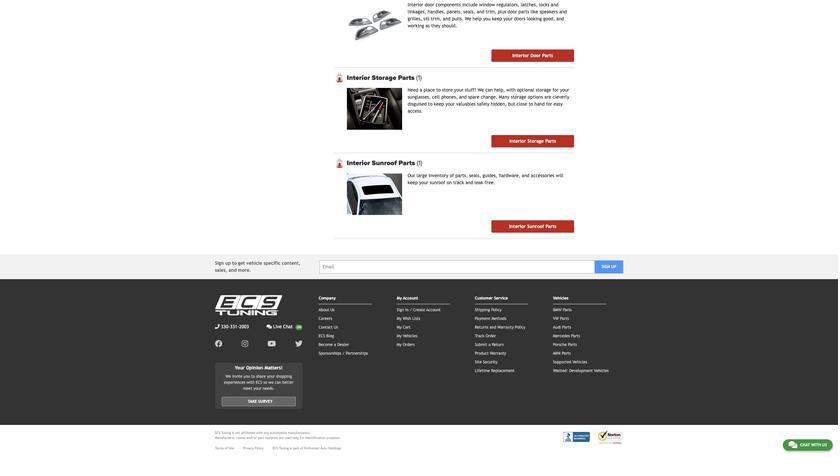 Task type: vqa. For each thing, say whether or not it's contained in the screenshot.
1st Add to Cart button from the bottom
no



Task type: describe. For each thing, give the bounding box(es) containing it.
to inside "sign up to get vehicle specific content, sales, and more."
[[232, 261, 237, 266]]

payment methods link
[[475, 317, 506, 321]]

ecs for ecs blog
[[319, 334, 325, 339]]

vehicles up wanted: development vehicles link
[[573, 360, 587, 365]]

opinion
[[246, 365, 263, 371]]

my for my orders
[[397, 343, 402, 347]]

about us link
[[319, 308, 335, 313]]

components
[[436, 2, 461, 7]]

purposes.
[[327, 436, 341, 440]]

spare
[[468, 94, 480, 100]]

returns
[[475, 325, 488, 330]]

contact
[[319, 325, 333, 330]]

0 vertical spatial interior sunroof parts link
[[347, 159, 574, 167]]

speakers
[[540, 9, 558, 14]]

our large inventory of parts, seals, guides, hardware, and accessories will keep your sunroof on track and leak-free.
[[408, 173, 564, 185]]

comments image
[[267, 325, 272, 329]]

0 vertical spatial storage
[[536, 87, 551, 93]]

interior door parts link
[[492, 50, 574, 62]]

valuables
[[456, 101, 476, 107]]

door
[[531, 53, 541, 58]]

development
[[569, 369, 593, 373]]

parts inside the interior door parts "link"
[[542, 53, 553, 58]]

to inside we invite you to share your shopping experiences with ecs so we can better meet your needs.
[[251, 374, 255, 379]]

payment methods
[[475, 317, 506, 321]]

and right good,
[[556, 16, 564, 21]]

porsche parts
[[553, 343, 577, 347]]

331-
[[230, 324, 239, 330]]

about
[[319, 308, 329, 313]]

interior sunroof parts for the bottom interior sunroof parts link
[[509, 224, 557, 229]]

2003
[[239, 324, 249, 330]]

orders
[[403, 343, 415, 347]]

needs.
[[263, 386, 275, 391]]

doors
[[514, 16, 525, 21]]

names
[[236, 436, 246, 440]]

can inside we invite you to share your shopping experiences with ecs so we can better meet your needs.
[[275, 380, 281, 385]]

parts
[[519, 9, 529, 14]]

customer service
[[475, 296, 508, 301]]

tuning for part
[[279, 447, 289, 450]]

leak-
[[475, 180, 485, 185]]

become
[[319, 343, 333, 347]]

your right store
[[454, 87, 463, 93]]

to up cell
[[436, 87, 441, 93]]

vehicles up the orders at the left bottom
[[403, 334, 417, 339]]

policy for shipping policy
[[491, 308, 502, 313]]

live chat link
[[267, 324, 303, 331]]

with inside ecs tuning is not affiliated with any automobile manufacturers. manufacturer names and/or part numbers are used only for identification purposes.
[[256, 431, 263, 435]]

any
[[264, 431, 269, 435]]

facebook logo image
[[215, 340, 222, 348]]

ecs for ecs tuning is part of enthusiast auto holdings
[[273, 447, 278, 450]]

is for not
[[232, 431, 234, 435]]

track
[[453, 180, 464, 185]]

plus
[[498, 9, 506, 14]]

terms
[[215, 447, 224, 450]]

tuning for not
[[221, 431, 231, 435]]

change.
[[481, 94, 497, 100]]

lists
[[412, 317, 420, 321]]

keep inside need a place to store your stuff? we can help, with optional storage for your sunglasses, cell phones, and spare change. many storage options are cleverly disguised to keep your valuables safely hidden, but close to hand for easy access.
[[434, 101, 444, 107]]

mini
[[553, 351, 561, 356]]

sill
[[424, 16, 430, 21]]

with inside we invite you to share your shopping experiences with ecs so we can better meet your needs.
[[247, 380, 255, 385]]

interior door parts thumbnail image image
[[347, 3, 402, 44]]

vehicles right development
[[594, 369, 609, 373]]

1 horizontal spatial of
[[300, 447, 303, 450]]

handles,
[[428, 9, 445, 14]]

submit a return
[[475, 343, 504, 347]]

part inside ecs tuning is not affiliated with any automobile manufacturers. manufacturer names and/or part numbers are used only for identification purposes.
[[258, 436, 264, 440]]

live chat
[[273, 324, 293, 330]]

your
[[235, 365, 245, 371]]

terms of use link
[[215, 446, 234, 451]]

your up we
[[267, 374, 275, 379]]

a for need
[[420, 87, 422, 93]]

wanted:
[[553, 369, 568, 373]]

interior storage parts for top interior storage parts link
[[347, 74, 416, 82]]

are inside ecs tuning is not affiliated with any automobile manufacturers. manufacturer names and/or part numbers are used only for identification purposes.
[[279, 436, 284, 440]]

content,
[[282, 261, 301, 266]]

track order link
[[475, 334, 496, 339]]

interior sunroof parts for interior sunroof parts link to the top
[[347, 159, 417, 167]]

keep inside interior door components include window regulators, latches, locks and linkages, handles, panels, seals, and trim, plus door parts like speakers and grilles, sill trim, and pulls. we help you keep your doors looking good, and working as they should.
[[492, 16, 502, 21]]

like
[[531, 9, 538, 14]]

0 horizontal spatial of
[[225, 447, 228, 450]]

you inside we invite you to share your shopping experiences with ecs so we can better meet your needs.
[[244, 374, 250, 379]]

sign for sign up to get vehicle specific content, sales, and more.
[[215, 261, 224, 266]]

interior inside interior door components include window regulators, latches, locks and linkages, handles, panels, seals, and trim, plus door parts like speakers and grilles, sill trim, and pulls. we help you keep your doors looking good, and working as they should.
[[408, 2, 423, 7]]

keep inside the our large inventory of parts, seals, guides, hardware, and accessories will keep your sunroof on track and leak-free.
[[408, 180, 418, 185]]

privacy policy link
[[243, 446, 264, 451]]

to down cell
[[428, 101, 433, 107]]

my for my account
[[397, 296, 402, 301]]

parts inside interior sunroof parts link
[[546, 224, 557, 229]]

ecs tuning image
[[215, 295, 282, 316]]

and up should.
[[443, 16, 451, 21]]

we inside we invite you to share your shopping experiences with ecs so we can better meet your needs.
[[226, 374, 231, 379]]

supported vehicles link
[[553, 360, 587, 365]]

your opinion matters!
[[235, 365, 283, 371]]

phone image
[[215, 325, 220, 329]]

seals, inside interior door components include window regulators, latches, locks and linkages, handles, panels, seals, and trim, plus door parts like speakers and grilles, sill trim, and pulls. we help you keep your doors looking good, and working as they should.
[[463, 9, 475, 14]]

mini parts
[[553, 351, 571, 356]]

1 horizontal spatial for
[[546, 101, 552, 107]]

so
[[263, 380, 267, 385]]

you inside interior door components include window regulators, latches, locks and linkages, handles, panels, seals, and trim, plus door parts like speakers and grilles, sill trim, and pulls. we help you keep your doors looking good, and working as they should.
[[483, 16, 491, 21]]

my for my cart
[[397, 325, 402, 330]]

interior door components include window regulators, latches, locks and linkages, handles, panels, seals, and trim, plus door parts like speakers and grilles, sill trim, and pulls. we help you keep your doors looking good, and working as they should.
[[408, 2, 567, 28]]

with right comments icon at right
[[811, 443, 821, 448]]

shopping
[[276, 374, 292, 379]]

storage for top interior storage parts link
[[372, 74, 396, 82]]

lifetime replacement
[[475, 369, 515, 373]]

numbers
[[265, 436, 278, 440]]

and up the help
[[477, 9, 484, 14]]

can inside need a place to store your stuff? we can help, with optional storage for your sunglasses, cell phones, and spare change. many storage options are cleverly disguised to keep your valuables safely hidden, but close to hand for easy access.
[[486, 87, 493, 93]]

your down phones,
[[446, 101, 455, 107]]

1 vertical spatial interior sunroof parts link
[[492, 221, 574, 233]]

pulls.
[[452, 16, 464, 21]]

working
[[408, 23, 424, 28]]

careers link
[[319, 317, 332, 321]]

0 vertical spatial trim,
[[486, 9, 496, 14]]

window
[[479, 2, 495, 7]]

interior storage parts thumbnail image image
[[347, 88, 402, 130]]

my wish lists
[[397, 317, 420, 321]]

my orders
[[397, 343, 415, 347]]

your right meet
[[254, 386, 261, 391]]

manufacturers.
[[288, 431, 311, 435]]

seals, inside the our large inventory of parts, seals, guides, hardware, and accessories will keep your sunroof on track and leak-free.
[[469, 173, 481, 178]]

us for about us
[[330, 308, 335, 313]]

site security
[[475, 360, 498, 365]]

and right hardware,
[[522, 173, 530, 178]]

place
[[424, 87, 435, 93]]

up for sign up
[[611, 265, 616, 269]]

to down options
[[529, 101, 533, 107]]

0 horizontal spatial trim,
[[431, 16, 442, 21]]

enthusiast
[[304, 447, 320, 450]]

shipping
[[475, 308, 490, 313]]

1 vertical spatial policy
[[515, 325, 525, 330]]

we inside interior door components include window regulators, latches, locks and linkages, handles, panels, seals, and trim, plus door parts like speakers and grilles, sill trim, and pulls. we help you keep your doors looking good, and working as they should.
[[465, 16, 471, 21]]

are inside need a place to store your stuff? we can help, with optional storage for your sunglasses, cell phones, and spare change. many storage options are cleverly disguised to keep your valuables safely hidden, but close to hand for easy access.
[[544, 94, 551, 100]]

phones,
[[441, 94, 458, 100]]

interior storage parts for the bottommost interior storage parts link
[[509, 138, 556, 144]]

my wish lists link
[[397, 317, 420, 321]]

interior door parts
[[512, 53, 553, 58]]

site security link
[[475, 360, 498, 365]]

ecs blog
[[319, 334, 334, 339]]



Task type: locate. For each thing, give the bounding box(es) containing it.
we up experiences
[[226, 374, 231, 379]]

1 vertical spatial storage
[[528, 138, 544, 144]]

lifetime
[[475, 369, 490, 373]]

2 horizontal spatial of
[[450, 173, 454, 178]]

my vehicles
[[397, 334, 417, 339]]

0 vertical spatial policy
[[491, 308, 502, 313]]

holdings
[[328, 447, 341, 450]]

to left share
[[251, 374, 255, 379]]

1 horizontal spatial keep
[[434, 101, 444, 107]]

sponsorships / partnerships
[[319, 351, 368, 356]]

vw parts link
[[553, 317, 569, 321]]

wish
[[403, 317, 411, 321]]

sign up to get vehicle specific content, sales, and more.
[[215, 261, 301, 273]]

of inside the our large inventory of parts, seals, guides, hardware, and accessories will keep your sunroof on track and leak-free.
[[450, 173, 454, 178]]

twitter logo image
[[295, 340, 303, 348]]

my
[[397, 296, 402, 301], [397, 317, 402, 321], [397, 325, 402, 330], [397, 334, 402, 339], [397, 343, 402, 347]]

2 horizontal spatial keep
[[492, 16, 502, 21]]

my account
[[397, 296, 418, 301]]

0 horizontal spatial up
[[225, 261, 231, 266]]

tuning inside ecs tuning is not affiliated with any automobile manufacturers. manufacturer names and/or part numbers are used only for identification purposes.
[[221, 431, 231, 435]]

storage up options
[[536, 87, 551, 93]]

customer
[[475, 296, 493, 301]]

1 vertical spatial storage
[[511, 94, 526, 100]]

your up cleverly
[[560, 87, 569, 93]]

seals, down include
[[463, 9, 475, 14]]

your inside the our large inventory of parts, seals, guides, hardware, and accessories will keep your sunroof on track and leak-free.
[[419, 180, 428, 185]]

1 vertical spatial warranty
[[490, 351, 506, 356]]

enthusiast auto holdings link
[[304, 446, 341, 451]]

my down the my cart
[[397, 334, 402, 339]]

to left get
[[232, 261, 237, 266]]

are up hand
[[544, 94, 551, 100]]

2 vertical spatial for
[[300, 436, 304, 440]]

1 horizontal spatial is
[[290, 447, 292, 450]]

and down parts, at the right of page
[[466, 180, 473, 185]]

1 my from the top
[[397, 296, 402, 301]]

0 horizontal spatial can
[[275, 380, 281, 385]]

1 vertical spatial tuning
[[279, 447, 289, 450]]

is down used
[[290, 447, 292, 450]]

0 vertical spatial keep
[[492, 16, 502, 21]]

safely
[[477, 101, 489, 107]]

terms of use
[[215, 447, 234, 450]]

porsche parts link
[[553, 343, 577, 347]]

1 horizontal spatial sunroof
[[527, 224, 544, 229]]

5 my from the top
[[397, 343, 402, 347]]

1 vertical spatial keep
[[434, 101, 444, 107]]

close
[[517, 101, 527, 107]]

part down the only
[[293, 447, 299, 450]]

0 horizontal spatial chat
[[283, 324, 293, 330]]

a left dealer
[[334, 343, 336, 347]]

1 vertical spatial us
[[334, 325, 338, 330]]

0 vertical spatial account
[[403, 296, 418, 301]]

1 horizontal spatial part
[[293, 447, 299, 450]]

instagram logo image
[[242, 340, 248, 348]]

0 horizontal spatial door
[[425, 2, 434, 7]]

we inside need a place to store your stuff? we can help, with optional storage for your sunglasses, cell phones, and spare change. many storage options are cleverly disguised to keep your valuables safely hidden, but close to hand for easy access.
[[478, 87, 484, 93]]

0 horizontal spatial /
[[343, 351, 345, 356]]

sign for sign up
[[602, 265, 610, 269]]

us right contact
[[334, 325, 338, 330]]

0 horizontal spatial storage
[[372, 74, 396, 82]]

1 vertical spatial for
[[546, 101, 552, 107]]

company
[[319, 296, 336, 301]]

and up valuables
[[459, 94, 467, 100]]

and inside need a place to store your stuff? we can help, with optional storage for your sunglasses, cell phones, and spare change. many storage options are cleverly disguised to keep your valuables safely hidden, but close to hand for easy access.
[[459, 94, 467, 100]]

my left cart
[[397, 325, 402, 330]]

ecs up manufacturer
[[215, 431, 220, 435]]

hidden,
[[491, 101, 507, 107]]

parts inside interior storage parts link
[[545, 138, 556, 144]]

0 horizontal spatial is
[[232, 431, 234, 435]]

help,
[[494, 87, 505, 93]]

1 vertical spatial trim,
[[431, 16, 442, 21]]

interior storage parts
[[347, 74, 416, 82], [509, 138, 556, 144]]

with
[[506, 87, 516, 93], [247, 380, 255, 385], [256, 431, 263, 435], [811, 443, 821, 448]]

sunroof
[[430, 180, 445, 185]]

1 vertical spatial interior sunroof parts
[[509, 224, 557, 229]]

take survey link
[[222, 397, 296, 406]]

a left return
[[489, 343, 491, 347]]

storage for the bottommost interior storage parts link
[[528, 138, 544, 144]]

disguised
[[408, 101, 427, 107]]

1 horizontal spatial tuning
[[279, 447, 289, 450]]

your down the large
[[419, 180, 428, 185]]

3 my from the top
[[397, 325, 402, 330]]

storage up close
[[511, 94, 526, 100]]

of up on
[[450, 173, 454, 178]]

0 vertical spatial interior storage parts
[[347, 74, 416, 82]]

warranty down methods
[[497, 325, 514, 330]]

0 vertical spatial sunroof
[[372, 159, 397, 167]]

tuning down used
[[279, 447, 289, 450]]

my cart
[[397, 325, 411, 330]]

mini parts link
[[553, 351, 571, 356]]

trim, up 'they'
[[431, 16, 442, 21]]

and up order
[[490, 325, 496, 330]]

and right speakers
[[559, 9, 567, 14]]

is inside ecs tuning is not affiliated with any automobile manufacturers. manufacturer names and/or part numbers are used only for identification purposes.
[[232, 431, 234, 435]]

as
[[426, 23, 430, 28]]

take
[[248, 399, 257, 404]]

my for my wish lists
[[397, 317, 402, 321]]

0 vertical spatial you
[[483, 16, 491, 21]]

we up spare
[[478, 87, 484, 93]]

2 horizontal spatial for
[[553, 87, 559, 93]]

trim, down the "window"
[[486, 9, 496, 14]]

keep down our
[[408, 180, 418, 185]]

partnerships
[[346, 351, 368, 356]]

parts,
[[455, 173, 468, 178]]

sign in / create account
[[397, 308, 441, 313]]

4 my from the top
[[397, 334, 402, 339]]

0 vertical spatial is
[[232, 431, 234, 435]]

grilles,
[[408, 16, 422, 21]]

0 horizontal spatial tuning
[[221, 431, 231, 435]]

1 horizontal spatial door
[[508, 9, 517, 14]]

of left use
[[225, 447, 228, 450]]

policy
[[491, 308, 502, 313], [515, 325, 525, 330], [255, 447, 264, 450]]

up for sign up to get vehicle specific content, sales, and more.
[[225, 261, 231, 266]]

for inside ecs tuning is not affiliated with any automobile manufacturers. manufacturer names and/or part numbers are used only for identification purposes.
[[300, 436, 304, 440]]

2 horizontal spatial sign
[[602, 265, 610, 269]]

are down the automobile
[[279, 436, 284, 440]]

1 horizontal spatial can
[[486, 87, 493, 93]]

us right about
[[330, 308, 335, 313]]

live
[[273, 324, 282, 330]]

1 vertical spatial interior storage parts link
[[492, 135, 574, 147]]

0 horizontal spatial account
[[403, 296, 418, 301]]

of left enthusiast
[[300, 447, 303, 450]]

ecs left blog
[[319, 334, 325, 339]]

1 vertical spatial is
[[290, 447, 292, 450]]

shipping policy
[[475, 308, 502, 313]]

ecs inside ecs tuning is not affiliated with any automobile manufacturers. manufacturer names and/or part numbers are used only for identification purposes.
[[215, 431, 220, 435]]

0 horizontal spatial sunroof
[[372, 159, 397, 167]]

2 vertical spatial us
[[822, 443, 827, 448]]

my orders link
[[397, 343, 415, 347]]

your down plus
[[504, 16, 513, 21]]

0 horizontal spatial for
[[300, 436, 304, 440]]

0 vertical spatial warranty
[[497, 325, 514, 330]]

sign for sign in / create account
[[397, 308, 404, 313]]

1 horizontal spatial sign
[[397, 308, 404, 313]]

privacy
[[243, 447, 254, 450]]

can up change.
[[486, 87, 493, 93]]

1 vertical spatial door
[[508, 9, 517, 14]]

keep
[[492, 16, 502, 21], [434, 101, 444, 107], [408, 180, 418, 185]]

is for part
[[290, 447, 292, 450]]

up inside "sign up to get vehicle specific content, sales, and more."
[[225, 261, 231, 266]]

policy for privacy policy
[[255, 447, 264, 450]]

chat with us
[[800, 443, 827, 448]]

a
[[420, 87, 422, 93], [334, 343, 336, 347], [489, 343, 491, 347]]

chat right the live
[[283, 324, 293, 330]]

0 horizontal spatial we
[[226, 374, 231, 379]]

parts
[[542, 53, 553, 58], [398, 74, 415, 82], [545, 138, 556, 144], [399, 159, 415, 167], [546, 224, 557, 229], [563, 308, 572, 313], [560, 317, 569, 321], [562, 325, 571, 330], [571, 334, 580, 339], [568, 343, 577, 347], [562, 351, 571, 356]]

inventory
[[429, 173, 448, 178]]

is left not
[[232, 431, 234, 435]]

sign inside 'button'
[[602, 265, 610, 269]]

0 horizontal spatial sign
[[215, 261, 224, 266]]

vehicle
[[246, 261, 262, 266]]

chat right comments icon at right
[[800, 443, 810, 448]]

1 horizontal spatial storage
[[536, 87, 551, 93]]

1 horizontal spatial interior sunroof parts
[[509, 224, 557, 229]]

and up speakers
[[551, 2, 559, 7]]

comments image
[[789, 441, 798, 449]]

ecs for ecs tuning is not affiliated with any automobile manufacturers. manufacturer names and/or part numbers are used only for identification purposes.
[[215, 431, 220, 435]]

my for my vehicles
[[397, 334, 402, 339]]

with up many
[[506, 87, 516, 93]]

submit a return link
[[475, 343, 504, 347]]

1 vertical spatial account
[[426, 308, 441, 313]]

1 horizontal spatial up
[[611, 265, 616, 269]]

0 vertical spatial for
[[553, 87, 559, 93]]

a for submit
[[489, 343, 491, 347]]

keep down plus
[[492, 16, 502, 21]]

interior sunroof parts
[[347, 159, 417, 167], [509, 224, 557, 229]]

account up the in
[[403, 296, 418, 301]]

we left the help
[[465, 16, 471, 21]]

2 horizontal spatial policy
[[515, 325, 525, 330]]

share
[[256, 374, 266, 379]]

1 horizontal spatial trim,
[[486, 9, 496, 14]]

bmw
[[553, 308, 562, 313]]

1 horizontal spatial chat
[[800, 443, 810, 448]]

for up cleverly
[[553, 87, 559, 93]]

1 horizontal spatial you
[[483, 16, 491, 21]]

us right comments icon at right
[[822, 443, 827, 448]]

0 vertical spatial chat
[[283, 324, 293, 330]]

and inside "sign up to get vehicle specific content, sales, and more."
[[229, 268, 237, 273]]

matters!
[[265, 365, 283, 371]]

vehicles up bmw parts
[[553, 296, 569, 301]]

1 horizontal spatial a
[[420, 87, 422, 93]]

part down any
[[258, 436, 264, 440]]

0 vertical spatial part
[[258, 436, 264, 440]]

us for contact us
[[334, 325, 338, 330]]

more.
[[238, 268, 251, 273]]

interior inside "link"
[[512, 53, 529, 58]]

for left easy
[[546, 101, 552, 107]]

0 vertical spatial seals,
[[463, 9, 475, 14]]

our
[[408, 173, 415, 178]]

wanted: development vehicles link
[[553, 369, 609, 373]]

door down regulators,
[[508, 9, 517, 14]]

1 horizontal spatial account
[[426, 308, 441, 313]]

a for become
[[334, 343, 336, 347]]

stuff?
[[465, 87, 476, 93]]

2 vertical spatial keep
[[408, 180, 418, 185]]

1 horizontal spatial policy
[[491, 308, 502, 313]]

need a place to store your stuff? we can help, with optional storage for your sunglasses, cell phones, and spare change. many storage options are cleverly disguised to keep your valuables safely hidden, but close to hand for easy access.
[[408, 87, 569, 114]]

survey
[[258, 399, 273, 404]]

not
[[235, 431, 240, 435]]

you right the help
[[483, 16, 491, 21]]

sign inside "sign up to get vehicle specific content, sales, and more."
[[215, 261, 224, 266]]

Email email field
[[320, 261, 595, 274]]

ecs inside we invite you to share your shopping experiences with ecs so we can better meet your needs.
[[256, 380, 262, 385]]

supported
[[553, 360, 571, 365]]

for down manufacturers.
[[300, 436, 304, 440]]

1 vertical spatial can
[[275, 380, 281, 385]]

1 vertical spatial chat
[[800, 443, 810, 448]]

0 horizontal spatial a
[[334, 343, 336, 347]]

1 vertical spatial are
[[279, 436, 284, 440]]

we invite you to share your shopping experiences with ecs so we can better meet your needs.
[[224, 374, 294, 391]]

2 vertical spatial policy
[[255, 447, 264, 450]]

0 vertical spatial us
[[330, 308, 335, 313]]

chat
[[283, 324, 293, 330], [800, 443, 810, 448]]

options
[[528, 94, 543, 100]]

/ right the in
[[410, 308, 412, 313]]

better
[[282, 380, 294, 385]]

include
[[462, 2, 478, 7]]

0 horizontal spatial you
[[244, 374, 250, 379]]

account right create
[[426, 308, 441, 313]]

interior storage parts inside interior storage parts link
[[509, 138, 556, 144]]

only
[[293, 436, 299, 440]]

vw
[[553, 317, 559, 321]]

will
[[556, 173, 564, 178]]

1 vertical spatial sunroof
[[527, 224, 544, 229]]

audi parts link
[[553, 325, 571, 330]]

/ down dealer
[[343, 351, 345, 356]]

1 vertical spatial seals,
[[469, 173, 481, 178]]

with inside need a place to store your stuff? we can help, with optional storage for your sunglasses, cell phones, and spare change. many storage options are cleverly disguised to keep your valuables safely hidden, but close to hand for easy access.
[[506, 87, 516, 93]]

330-331-2003
[[221, 324, 249, 330]]

0 vertical spatial tuning
[[221, 431, 231, 435]]

2 horizontal spatial we
[[478, 87, 484, 93]]

a inside need a place to store your stuff? we can help, with optional storage for your sunglasses, cell phones, and spare change. many storage options are cleverly disguised to keep your valuables safely hidden, but close to hand for easy access.
[[420, 87, 422, 93]]

door up handles, at the top
[[425, 2, 434, 7]]

0 vertical spatial are
[[544, 94, 551, 100]]

site
[[475, 360, 482, 365]]

ecs tuning is part of enthusiast auto holdings
[[273, 447, 341, 450]]

1 horizontal spatial are
[[544, 94, 551, 100]]

part
[[258, 436, 264, 440], [293, 447, 299, 450]]

porsche
[[553, 343, 567, 347]]

my up my wish lists
[[397, 296, 402, 301]]

0 horizontal spatial are
[[279, 436, 284, 440]]

can right we
[[275, 380, 281, 385]]

with left any
[[256, 431, 263, 435]]

youtube logo image
[[268, 340, 276, 348]]

wanted: development vehicles
[[553, 369, 609, 373]]

a up the sunglasses,
[[420, 87, 422, 93]]

my left wish
[[397, 317, 402, 321]]

1 vertical spatial /
[[343, 351, 345, 356]]

1 horizontal spatial interior storage parts
[[509, 138, 556, 144]]

seals,
[[463, 9, 475, 14], [469, 173, 481, 178]]

you right invite
[[244, 374, 250, 379]]

0 vertical spatial /
[[410, 308, 412, 313]]

warranty down return
[[490, 351, 506, 356]]

1 horizontal spatial /
[[410, 308, 412, 313]]

2 vertical spatial we
[[226, 374, 231, 379]]

returns and warranty policy
[[475, 325, 525, 330]]

interior sunroof parts thumbnail image image
[[347, 174, 402, 215]]

1 vertical spatial part
[[293, 447, 299, 450]]

ecs down numbers
[[273, 447, 278, 450]]

0 horizontal spatial interior storage parts
[[347, 74, 416, 82]]

invite
[[232, 374, 242, 379]]

become a dealer
[[319, 343, 349, 347]]

contact us
[[319, 325, 338, 330]]

your inside interior door components include window regulators, latches, locks and linkages, handles, panels, seals, and trim, plus door parts like speakers and grilles, sill trim, and pulls. we help you keep your doors looking good, and working as they should.
[[504, 16, 513, 21]]

0 vertical spatial door
[[425, 2, 434, 7]]

up inside 'button'
[[611, 265, 616, 269]]

2 horizontal spatial a
[[489, 343, 491, 347]]

0 horizontal spatial storage
[[511, 94, 526, 100]]

auto
[[321, 447, 327, 450]]

ecs blog link
[[319, 334, 334, 339]]

ecs left so
[[256, 380, 262, 385]]

free.
[[485, 180, 495, 185]]

seals, up leak-
[[469, 173, 481, 178]]

blog
[[326, 334, 334, 339]]

with up meet
[[247, 380, 255, 385]]

optional
[[517, 87, 534, 93]]

and right sales,
[[229, 268, 237, 273]]

get
[[238, 261, 245, 266]]

my left the orders at the left bottom
[[397, 343, 402, 347]]

0 horizontal spatial part
[[258, 436, 264, 440]]

keep down cell
[[434, 101, 444, 107]]

tuning up manufacturer
[[221, 431, 231, 435]]

0 vertical spatial interior storage parts link
[[347, 74, 574, 82]]

0 horizontal spatial keep
[[408, 180, 418, 185]]

careers
[[319, 317, 332, 321]]

2 my from the top
[[397, 317, 402, 321]]

1 horizontal spatial we
[[465, 16, 471, 21]]

1 vertical spatial interior storage parts
[[509, 138, 556, 144]]

1 horizontal spatial storage
[[528, 138, 544, 144]]

product warranty
[[475, 351, 506, 356]]

0 vertical spatial interior sunroof parts
[[347, 159, 417, 167]]



